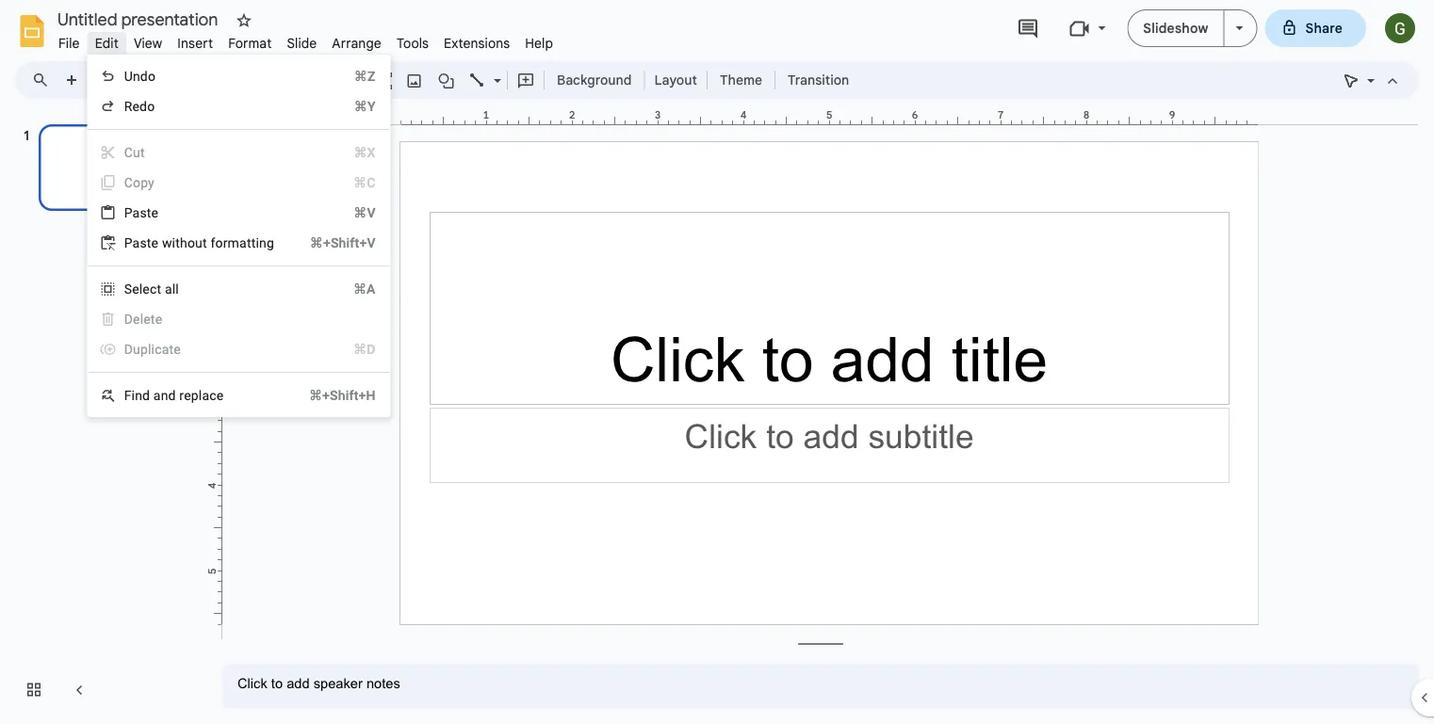 Task type: vqa. For each thing, say whether or not it's contained in the screenshot.
Insert on the left top of the page
yes



Task type: describe. For each thing, give the bounding box(es) containing it.
⌘x element
[[331, 143, 376, 162]]

⌘z element
[[331, 67, 376, 86]]

menu bar inside menu bar banner
[[51, 24, 561, 56]]

transition
[[788, 72, 849, 88]]

format
[[228, 35, 272, 51]]

paste p element
[[124, 205, 164, 220]]

select all a element
[[124, 281, 185, 297]]

c
[[124, 175, 133, 190]]

lete
[[140, 311, 162, 327]]

4 menu item from the top
[[88, 334, 390, 365]]

paste without formatting o element
[[124, 235, 280, 251]]

⌘z
[[354, 68, 376, 84]]

f
[[124, 388, 132, 403]]

edit
[[95, 35, 119, 51]]

cut t element
[[124, 145, 150, 160]]

ll
[[172, 281, 179, 297]]

aste
[[132, 205, 159, 220]]

u
[[124, 68, 133, 84]]

d uplicate
[[124, 342, 181, 357]]

view menu item
[[126, 32, 170, 54]]

redo r element
[[124, 98, 161, 114]]

u ndo
[[124, 68, 156, 84]]

⌘d element
[[331, 340, 376, 359]]

menu item containing cu
[[88, 138, 390, 168]]

file
[[58, 35, 80, 51]]

help menu item
[[517, 32, 561, 54]]

d for e
[[124, 311, 133, 327]]

slideshow
[[1143, 20, 1208, 36]]

background button
[[548, 66, 640, 94]]

select a ll
[[124, 281, 179, 297]]

r edo
[[124, 98, 155, 114]]

⌘x
[[354, 145, 376, 160]]

⌘+shift+v
[[310, 235, 376, 251]]

⌘v element
[[331, 204, 376, 222]]

format menu item
[[221, 32, 279, 54]]

r
[[124, 98, 132, 114]]

⌘y
[[354, 98, 376, 114]]

ind
[[132, 388, 150, 403]]

formatting
[[211, 235, 274, 251]]

⌘a element
[[331, 280, 376, 299]]

⌘a
[[353, 281, 376, 297]]

shape image
[[436, 67, 457, 93]]

delete e element
[[124, 311, 168, 327]]

menu item containing c
[[88, 168, 390, 198]]

uplicate
[[133, 342, 181, 357]]

extensions
[[444, 35, 510, 51]]



Task type: locate. For each thing, give the bounding box(es) containing it.
3 menu item from the top
[[88, 304, 390, 334]]

ut
[[195, 235, 207, 251]]

theme button
[[711, 66, 771, 94]]

Rename text field
[[51, 8, 229, 30]]

Star checkbox
[[231, 8, 257, 34]]

edo
[[132, 98, 155, 114]]

insert image image
[[404, 67, 425, 93]]

arrange
[[332, 35, 381, 51]]

2 d from the top
[[124, 342, 133, 357]]

duplicate d element
[[124, 342, 186, 357]]

c opy
[[124, 175, 154, 190]]

1 d from the top
[[124, 311, 133, 327]]

tools
[[397, 35, 429, 51]]

slide menu item
[[279, 32, 324, 54]]

select
[[124, 281, 161, 297]]

d
[[124, 311, 133, 327], [124, 342, 133, 357]]

⌘+shift+v element
[[287, 234, 376, 253]]

transition button
[[779, 66, 858, 94]]

undo u element
[[124, 68, 161, 84]]

opy
[[133, 175, 154, 190]]

⌘c
[[353, 175, 376, 190]]

and
[[153, 388, 176, 403]]

t
[[140, 145, 145, 160]]

⌘+shift+h element
[[286, 386, 376, 405]]

⌘d
[[353, 342, 376, 357]]

replace
[[179, 388, 224, 403]]

insert menu item
[[170, 32, 221, 54]]

cu
[[124, 145, 140, 160]]

background
[[557, 72, 632, 88]]

⌘y element
[[331, 97, 376, 116]]

menu bar containing file
[[51, 24, 561, 56]]

2 menu item from the top
[[88, 168, 390, 198]]

file menu item
[[51, 32, 87, 54]]

d down "e"
[[124, 342, 133, 357]]

f ind and replace
[[124, 388, 224, 403]]

navigation
[[0, 106, 207, 725]]

menu bar banner
[[0, 0, 1434, 725]]

view
[[134, 35, 162, 51]]

extensions menu item
[[436, 32, 517, 54]]

paste with o ut formatting
[[124, 235, 274, 251]]

application containing slideshow
[[0, 0, 1434, 725]]

new slide with layout image
[[84, 68, 96, 74]]

1 menu item from the top
[[88, 138, 390, 168]]

e
[[133, 311, 140, 327]]

share
[[1305, 20, 1343, 36]]

⌘c element
[[331, 173, 376, 192]]

theme
[[720, 72, 762, 88]]

help
[[525, 35, 553, 51]]

ndo
[[133, 68, 156, 84]]

share button
[[1265, 9, 1366, 47]]

main toolbar
[[56, 66, 859, 94]]

p
[[124, 205, 132, 220]]

d e lete
[[124, 311, 162, 327]]

p aste
[[124, 205, 159, 220]]

paste
[[124, 235, 159, 251]]

o
[[187, 235, 195, 251]]

cu t
[[124, 145, 145, 160]]

layout button
[[649, 66, 703, 94]]

d left lete
[[124, 311, 133, 327]]

0 vertical spatial d
[[124, 311, 133, 327]]

⌘v
[[353, 205, 376, 220]]

slideshow button
[[1127, 9, 1224, 47]]

a
[[165, 281, 172, 297]]

start slideshow (⌘+enter) image
[[1236, 26, 1243, 30]]

find and replace f element
[[124, 388, 229, 403]]

menu
[[87, 55, 391, 417]]

1 vertical spatial d
[[124, 342, 133, 357]]

menu containing u
[[87, 55, 391, 417]]

⌘+shift+h
[[309, 388, 376, 403]]

mode and view toolbar
[[1336, 61, 1408, 99]]

tools menu item
[[389, 32, 436, 54]]

menu bar
[[51, 24, 561, 56]]

insert
[[177, 35, 213, 51]]

menu inside application
[[87, 55, 391, 417]]

edit menu item
[[87, 32, 126, 54]]

slide
[[287, 35, 317, 51]]

application
[[0, 0, 1434, 725]]

Menus field
[[24, 67, 65, 93]]

arrange menu item
[[324, 32, 389, 54]]

d for uplicate
[[124, 342, 133, 357]]

menu item
[[88, 138, 390, 168], [88, 168, 390, 198], [88, 304, 390, 334], [88, 334, 390, 365]]

with
[[162, 235, 187, 251]]

copy c element
[[124, 175, 160, 190]]

layout
[[654, 72, 697, 88]]



